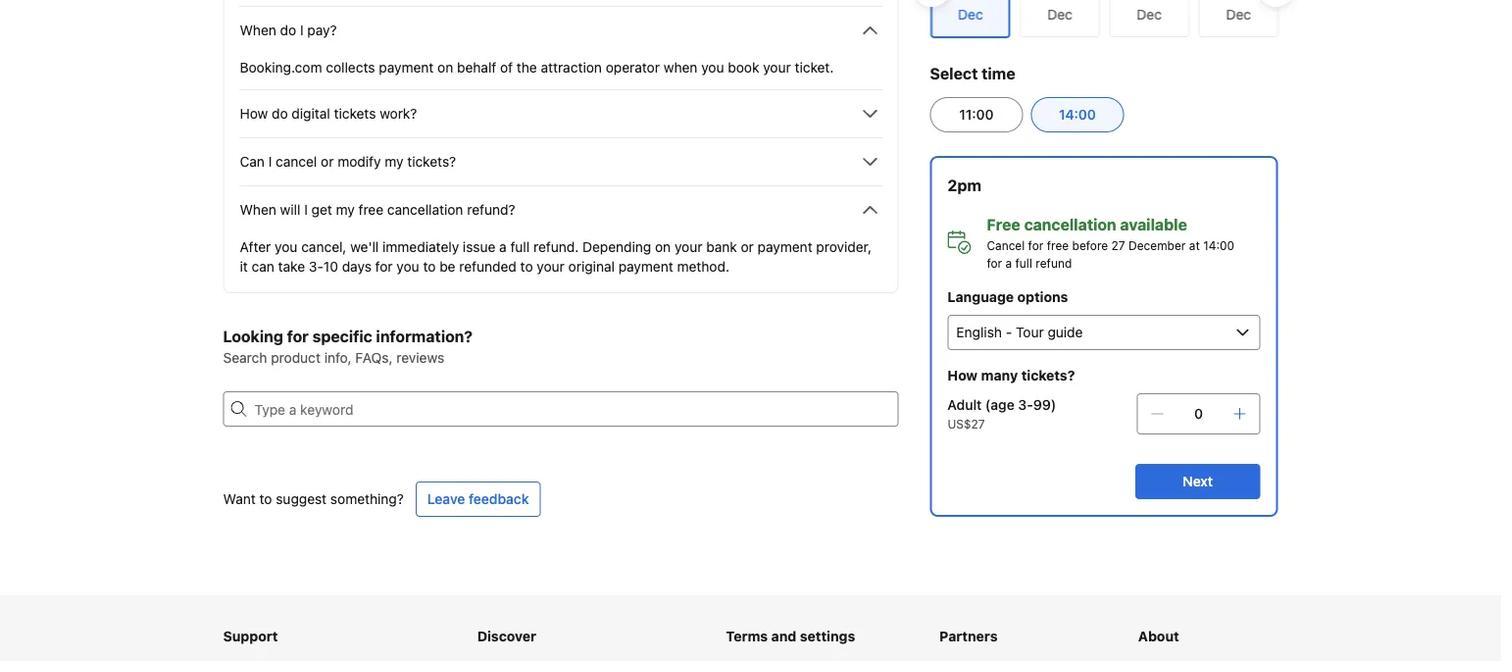 Task type: describe. For each thing, give the bounding box(es) containing it.
0 vertical spatial on
[[438, 59, 453, 76]]

1 dec from the left
[[1047, 6, 1072, 23]]

the
[[517, 59, 537, 76]]

refund?
[[467, 202, 515, 218]]

free for will
[[359, 202, 384, 218]]

can i cancel or modify my tickets?
[[240, 154, 456, 170]]

do for how
[[272, 105, 288, 122]]

us$27
[[948, 417, 985, 431]]

tickets
[[334, 105, 376, 122]]

ticket.
[[795, 59, 834, 76]]

cancel,
[[301, 239, 347, 255]]

0 horizontal spatial your
[[537, 258, 565, 275]]

cancel
[[987, 238, 1025, 252]]

11:00
[[960, 106, 994, 123]]

suggest
[[276, 491, 327, 507]]

want
[[223, 491, 256, 507]]

how for how many tickets?
[[948, 367, 978, 384]]

terms
[[726, 628, 768, 644]]

free cancellation available cancel for free before 27 december at 14:00 for a full refund
[[987, 215, 1235, 270]]

we'll
[[350, 239, 379, 255]]

i for will
[[304, 202, 308, 218]]

digital
[[292, 105, 330, 122]]

of
[[500, 59, 513, 76]]

it
[[240, 258, 248, 275]]

for up refund
[[1029, 238, 1044, 252]]

something?
[[330, 491, 404, 507]]

get
[[312, 202, 332, 218]]

info,
[[324, 350, 352, 366]]

a inside 'free cancellation available cancel for free before 27 december at 14:00 for a full refund'
[[1006, 256, 1012, 270]]

2 horizontal spatial to
[[520, 258, 533, 275]]

cancellation inside 'free cancellation available cancel for free before 27 december at 14:00 for a full refund'
[[1025, 215, 1117, 234]]

3 dec button from the left
[[1199, 0, 1279, 37]]

27
[[1112, 238, 1126, 252]]

2 horizontal spatial your
[[763, 59, 791, 76]]

language options
[[948, 289, 1069, 305]]

2 dec from the left
[[1137, 6, 1162, 23]]

14:00 inside 'free cancellation available cancel for free before 27 december at 14:00 for a full refund'
[[1204, 238, 1235, 252]]

for inside 'after you cancel, we'll immediately issue a full refund. depending on your bank or payment provider, it can take 3-10 days for you to be refunded to your original payment method.'
[[375, 258, 393, 275]]

days
[[342, 258, 372, 275]]

how many tickets?
[[948, 367, 1075, 384]]

0 horizontal spatial to
[[259, 491, 272, 507]]

0 horizontal spatial 14:00
[[1059, 106, 1096, 123]]

0
[[1195, 406, 1203, 422]]

looking for specific information? search product info, faqs, reviews
[[223, 327, 473, 366]]

behalf
[[457, 59, 497, 76]]

pay?
[[307, 22, 337, 38]]

many
[[981, 367, 1018, 384]]

bank
[[706, 239, 737, 255]]

take
[[278, 258, 305, 275]]

when do i pay? button
[[240, 19, 882, 42]]

refunded
[[459, 258, 517, 275]]

book
[[728, 59, 760, 76]]

next button
[[1136, 464, 1261, 499]]

leave
[[428, 491, 465, 507]]

cancellation inside 'dropdown button'
[[387, 202, 463, 218]]

region containing dec
[[915, 0, 1294, 46]]

my inside the can i cancel or modify my tickets? dropdown button
[[385, 154, 404, 170]]

collects
[[326, 59, 375, 76]]

modify
[[338, 154, 381, 170]]

feedback
[[469, 491, 529, 507]]

can i cancel or modify my tickets? button
[[240, 150, 882, 174]]

adult
[[948, 397, 982, 413]]

3- inside 'after you cancel, we'll immediately issue a full refund. depending on your bank or payment provider, it can take 3-10 days for you to be refunded to your original payment method.'
[[309, 258, 324, 275]]

time
[[982, 64, 1016, 83]]

want to suggest something?
[[223, 491, 404, 507]]

refund.
[[534, 239, 579, 255]]

attraction
[[541, 59, 602, 76]]

on inside 'after you cancel, we'll immediately issue a full refund. depending on your bank or payment provider, it can take 3-10 days for you to be refunded to your original payment method.'
[[655, 239, 671, 255]]

1 vertical spatial payment
[[758, 239, 813, 255]]

partners
[[940, 628, 998, 644]]

99)
[[1034, 397, 1057, 413]]

operator
[[606, 59, 660, 76]]

how do digital tickets work? button
[[240, 102, 882, 126]]

or inside dropdown button
[[321, 154, 334, 170]]

about
[[1139, 628, 1180, 644]]

free for cancellation
[[1047, 238, 1069, 252]]

booking.com
[[240, 59, 322, 76]]

after
[[240, 239, 271, 255]]

select
[[930, 64, 978, 83]]

1 horizontal spatial payment
[[619, 258, 674, 275]]

0 vertical spatial you
[[702, 59, 724, 76]]

(age
[[986, 397, 1015, 413]]

product
[[271, 350, 321, 366]]

for inside 'looking for specific information? search product info, faqs, reviews'
[[287, 327, 309, 346]]



Task type: vqa. For each thing, say whether or not it's contained in the screenshot.
·
no



Task type: locate. For each thing, give the bounding box(es) containing it.
how
[[240, 105, 268, 122], [948, 367, 978, 384]]

1 vertical spatial a
[[1006, 256, 1012, 270]]

0 vertical spatial when
[[240, 22, 276, 38]]

when will i get my free cancellation refund? button
[[240, 198, 882, 222]]

0 vertical spatial or
[[321, 154, 334, 170]]

1 vertical spatial when
[[240, 202, 276, 218]]

for right days
[[375, 258, 393, 275]]

free
[[359, 202, 384, 218], [1047, 238, 1069, 252]]

when for when do i pay?
[[240, 22, 276, 38]]

2 when from the top
[[240, 202, 276, 218]]

1 vertical spatial 3-
[[1018, 397, 1034, 413]]

payment
[[379, 59, 434, 76], [758, 239, 813, 255], [619, 258, 674, 275]]

0 horizontal spatial cancellation
[[387, 202, 463, 218]]

2 vertical spatial i
[[304, 202, 308, 218]]

to left be
[[423, 258, 436, 275]]

full inside 'free cancellation available cancel for free before 27 december at 14:00 for a full refund'
[[1016, 256, 1033, 270]]

do inside dropdown button
[[272, 105, 288, 122]]

3- inside adult (age 3-99) us$27
[[1018, 397, 1034, 413]]

for down cancel
[[987, 256, 1003, 270]]

to right want
[[259, 491, 272, 507]]

leave feedback button
[[416, 482, 541, 517]]

free inside 'dropdown button'
[[359, 202, 384, 218]]

for up product
[[287, 327, 309, 346]]

options
[[1018, 289, 1069, 305]]

0 horizontal spatial tickets?
[[407, 154, 456, 170]]

your down refund. at the left top
[[537, 258, 565, 275]]

cancellation up before
[[1025, 215, 1117, 234]]

leave feedback
[[428, 491, 529, 507]]

2 vertical spatial payment
[[619, 258, 674, 275]]

cancellation up immediately
[[387, 202, 463, 218]]

or inside 'after you cancel, we'll immediately issue a full refund. depending on your bank or payment provider, it can take 3-10 days for you to be refunded to your original payment method.'
[[741, 239, 754, 255]]

1 horizontal spatial to
[[423, 258, 436, 275]]

1 vertical spatial do
[[272, 105, 288, 122]]

settings
[[800, 628, 856, 644]]

refund
[[1036, 256, 1072, 270]]

full down cancel
[[1016, 256, 1033, 270]]

booking.com collects payment on behalf of the attraction operator when you book your ticket.
[[240, 59, 834, 76]]

tickets?
[[407, 154, 456, 170], [1022, 367, 1075, 384]]

do for when
[[280, 22, 296, 38]]

1 horizontal spatial tickets?
[[1022, 367, 1075, 384]]

1 horizontal spatial my
[[385, 154, 404, 170]]

1 horizontal spatial full
[[1016, 256, 1033, 270]]

1 vertical spatial or
[[741, 239, 754, 255]]

1 vertical spatial 14:00
[[1204, 238, 1235, 252]]

free inside 'free cancellation available cancel for free before 27 december at 14:00 for a full refund'
[[1047, 238, 1069, 252]]

0 vertical spatial my
[[385, 154, 404, 170]]

2 dec button from the left
[[1109, 0, 1189, 37]]

can
[[252, 258, 274, 275]]

adult (age 3-99) us$27
[[948, 397, 1057, 431]]

when for when will i get my free cancellation refund?
[[240, 202, 276, 218]]

support
[[223, 628, 278, 644]]

you left book
[[702, 59, 724, 76]]

or
[[321, 154, 334, 170], [741, 239, 754, 255]]

issue
[[463, 239, 496, 255]]

0 horizontal spatial 3-
[[309, 258, 324, 275]]

do left pay?
[[280, 22, 296, 38]]

0 horizontal spatial or
[[321, 154, 334, 170]]

i left pay?
[[300, 22, 304, 38]]

1 vertical spatial on
[[655, 239, 671, 255]]

1 horizontal spatial dec button
[[1109, 0, 1189, 37]]

0 vertical spatial i
[[300, 22, 304, 38]]

on
[[438, 59, 453, 76], [655, 239, 671, 255]]

my right get
[[336, 202, 355, 218]]

select time
[[930, 64, 1016, 83]]

i
[[300, 22, 304, 38], [269, 154, 272, 170], [304, 202, 308, 218]]

my inside when will i get my free cancellation refund? 'dropdown button'
[[336, 202, 355, 218]]

a down cancel
[[1006, 256, 1012, 270]]

will
[[280, 202, 301, 218]]

i right can
[[269, 154, 272, 170]]

0 vertical spatial how
[[240, 105, 268, 122]]

2pm
[[948, 176, 982, 195]]

a right "issue"
[[499, 239, 507, 255]]

0 vertical spatial a
[[499, 239, 507, 255]]

full inside 'after you cancel, we'll immediately issue a full refund. depending on your bank or payment provider, it can take 3-10 days for you to be refunded to your original payment method.'
[[511, 239, 530, 255]]

your
[[763, 59, 791, 76], [675, 239, 703, 255], [537, 258, 565, 275]]

0 horizontal spatial i
[[269, 154, 272, 170]]

depending
[[583, 239, 652, 255]]

0 vertical spatial do
[[280, 22, 296, 38]]

you up 'take'
[[275, 239, 298, 255]]

when inside 'dropdown button'
[[240, 202, 276, 218]]

or right bank
[[741, 239, 754, 255]]

to right refunded
[[520, 258, 533, 275]]

method.
[[677, 258, 730, 275]]

looking
[[223, 327, 283, 346]]

0 vertical spatial 14:00
[[1059, 106, 1096, 123]]

1 horizontal spatial 14:00
[[1204, 238, 1235, 252]]

i inside 'dropdown button'
[[304, 202, 308, 218]]

payment down depending
[[619, 258, 674, 275]]

available
[[1121, 215, 1188, 234]]

1 horizontal spatial 3-
[[1018, 397, 1034, 413]]

cancel
[[276, 154, 317, 170]]

when do i pay?
[[240, 22, 337, 38]]

0 horizontal spatial my
[[336, 202, 355, 218]]

1 vertical spatial you
[[275, 239, 298, 255]]

2 vertical spatial you
[[397, 258, 420, 275]]

0 vertical spatial payment
[[379, 59, 434, 76]]

1 vertical spatial full
[[1016, 256, 1033, 270]]

0 horizontal spatial on
[[438, 59, 453, 76]]

1 horizontal spatial on
[[655, 239, 671, 255]]

full left refund. at the left top
[[511, 239, 530, 255]]

3 dec from the left
[[1226, 6, 1251, 23]]

after you cancel, we'll immediately issue a full refund. depending on your bank or payment provider, it can take 3-10 days for you to be refunded to your original payment method.
[[240, 239, 872, 275]]

faqs,
[[356, 350, 393, 366]]

3-
[[309, 258, 324, 275], [1018, 397, 1034, 413]]

my
[[385, 154, 404, 170], [336, 202, 355, 218]]

how do digital tickets work?
[[240, 105, 417, 122]]

2 horizontal spatial dec
[[1226, 6, 1251, 23]]

1 horizontal spatial a
[[1006, 256, 1012, 270]]

to
[[423, 258, 436, 275], [520, 258, 533, 275], [259, 491, 272, 507]]

0 vertical spatial 3-
[[309, 258, 324, 275]]

a
[[499, 239, 507, 255], [1006, 256, 1012, 270]]

1 horizontal spatial dec
[[1137, 6, 1162, 23]]

10
[[324, 258, 338, 275]]

when
[[240, 22, 276, 38], [240, 202, 276, 218]]

do left digital
[[272, 105, 288, 122]]

reviews
[[397, 350, 445, 366]]

3- right (age
[[1018, 397, 1034, 413]]

how for how do digital tickets work?
[[240, 105, 268, 122]]

1 horizontal spatial i
[[300, 22, 304, 38]]

terms and settings
[[726, 628, 856, 644]]

next
[[1183, 473, 1213, 489]]

0 horizontal spatial payment
[[379, 59, 434, 76]]

i for do
[[300, 22, 304, 38]]

0 vertical spatial your
[[763, 59, 791, 76]]

discover
[[477, 628, 536, 644]]

free up refund
[[1047, 238, 1069, 252]]

how up can
[[240, 105, 268, 122]]

tickets? up the 99) on the bottom right of page
[[1022, 367, 1075, 384]]

0 vertical spatial full
[[511, 239, 530, 255]]

immediately
[[383, 239, 459, 255]]

how inside dropdown button
[[240, 105, 268, 122]]

0 horizontal spatial dec
[[1047, 6, 1072, 23]]

at
[[1190, 238, 1200, 252]]

0 horizontal spatial a
[[499, 239, 507, 255]]

full
[[511, 239, 530, 255], [1016, 256, 1033, 270]]

language
[[948, 289, 1014, 305]]

i inside dropdown button
[[300, 22, 304, 38]]

3- down cancel, at left top
[[309, 258, 324, 275]]

1 dec button from the left
[[1020, 0, 1100, 37]]

free up we'll
[[359, 202, 384, 218]]

tickets? down work? at the top left of page
[[407, 154, 456, 170]]

do inside dropdown button
[[280, 22, 296, 38]]

your right book
[[763, 59, 791, 76]]

1 vertical spatial free
[[1047, 238, 1069, 252]]

you down immediately
[[397, 258, 420, 275]]

payment up work? at the top left of page
[[379, 59, 434, 76]]

1 horizontal spatial your
[[675, 239, 703, 255]]

when
[[664, 59, 698, 76]]

0 horizontal spatial free
[[359, 202, 384, 218]]

0 horizontal spatial full
[[511, 239, 530, 255]]

1 horizontal spatial cancellation
[[1025, 215, 1117, 234]]

information?
[[376, 327, 473, 346]]

tickets? inside dropdown button
[[407, 154, 456, 170]]

2 horizontal spatial payment
[[758, 239, 813, 255]]

0 horizontal spatial how
[[240, 105, 268, 122]]

cancellation
[[387, 202, 463, 218], [1025, 215, 1117, 234]]

work?
[[380, 105, 417, 122]]

1 when from the top
[[240, 22, 276, 38]]

2 horizontal spatial dec button
[[1199, 0, 1279, 37]]

0 vertical spatial free
[[359, 202, 384, 218]]

payment left provider,
[[758, 239, 813, 255]]

dec
[[1047, 6, 1072, 23], [1137, 6, 1162, 23], [1226, 6, 1251, 23]]

a inside 'after you cancel, we'll immediately issue a full refund. depending on your bank or payment provider, it can take 3-10 days for you to be refunded to your original payment method.'
[[499, 239, 507, 255]]

on right depending
[[655, 239, 671, 255]]

how up the adult
[[948, 367, 978, 384]]

1 vertical spatial tickets?
[[1022, 367, 1075, 384]]

14:00
[[1059, 106, 1096, 123], [1204, 238, 1235, 252]]

1 vertical spatial my
[[336, 202, 355, 218]]

before
[[1073, 238, 1109, 252]]

for
[[1029, 238, 1044, 252], [987, 256, 1003, 270], [375, 258, 393, 275], [287, 327, 309, 346]]

do
[[280, 22, 296, 38], [272, 105, 288, 122]]

specific
[[313, 327, 372, 346]]

when inside dropdown button
[[240, 22, 276, 38]]

on left behalf
[[438, 59, 453, 76]]

be
[[440, 258, 456, 275]]

dec button
[[1020, 0, 1100, 37], [1109, 0, 1189, 37], [1199, 0, 1279, 37]]

1 horizontal spatial or
[[741, 239, 754, 255]]

and
[[772, 628, 797, 644]]

when left will
[[240, 202, 276, 218]]

1 horizontal spatial you
[[397, 258, 420, 275]]

i right will
[[304, 202, 308, 218]]

search
[[223, 350, 267, 366]]

my right modify
[[385, 154, 404, 170]]

provider,
[[816, 239, 872, 255]]

when will i get my free cancellation refund?
[[240, 202, 515, 218]]

1 horizontal spatial how
[[948, 367, 978, 384]]

can
[[240, 154, 265, 170]]

1 vertical spatial i
[[269, 154, 272, 170]]

or right cancel
[[321, 154, 334, 170]]

2 horizontal spatial i
[[304, 202, 308, 218]]

your up method.
[[675, 239, 703, 255]]

0 vertical spatial tickets?
[[407, 154, 456, 170]]

i inside dropdown button
[[269, 154, 272, 170]]

1 horizontal spatial free
[[1047, 238, 1069, 252]]

december
[[1129, 238, 1186, 252]]

0 horizontal spatial you
[[275, 239, 298, 255]]

1 vertical spatial your
[[675, 239, 703, 255]]

original
[[569, 258, 615, 275]]

2 horizontal spatial you
[[702, 59, 724, 76]]

2 vertical spatial your
[[537, 258, 565, 275]]

when up 'booking.com'
[[240, 22, 276, 38]]

1 vertical spatial how
[[948, 367, 978, 384]]

0 horizontal spatial dec button
[[1020, 0, 1100, 37]]

region
[[915, 0, 1294, 46]]

free
[[987, 215, 1021, 234]]

Type a keyword field
[[247, 391, 899, 427]]



